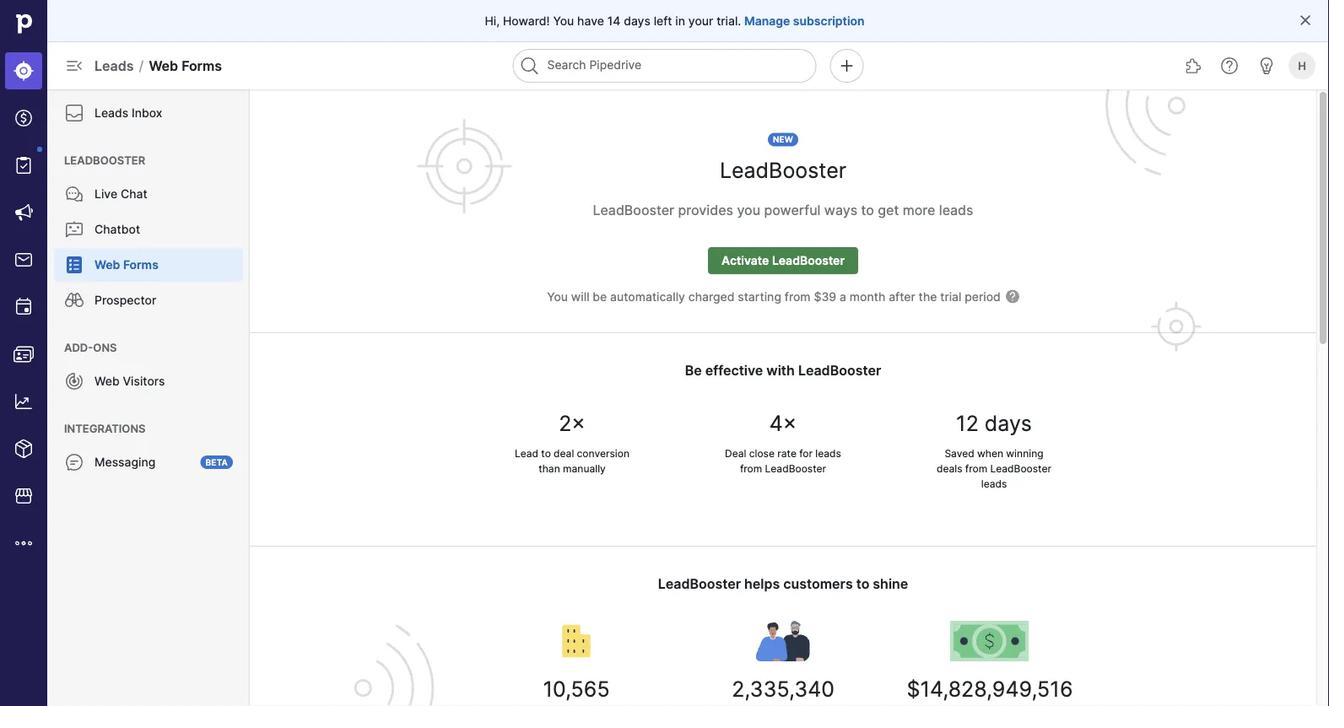 Task type: describe. For each thing, give the bounding box(es) containing it.
forms inside web forms link
[[123, 258, 159, 272]]

in
[[675, 14, 685, 28]]

1 vertical spatial you
[[547, 289, 568, 304]]

quick add image
[[837, 56, 857, 76]]

from deals converted from leadbooster leads image
[[950, 621, 1030, 662]]

after
[[889, 289, 916, 304]]

new
[[773, 135, 793, 145]]

4×
[[770, 411, 797, 436]]

trial
[[940, 289, 962, 304]]

more
[[903, 202, 936, 218]]

get
[[878, 202, 899, 218]]

14
[[607, 14, 621, 28]]

leads inside deal close rate for leads from leadbooster
[[816, 448, 841, 460]]

menu toggle image
[[64, 56, 84, 76]]

12 days
[[956, 411, 1032, 436]]

h
[[1298, 59, 1306, 72]]

integrations
[[64, 422, 146, 435]]

leadbooster helps customers to shine
[[658, 576, 908, 592]]

h button
[[1285, 49, 1319, 83]]

insights image
[[14, 392, 34, 412]]

month
[[850, 289, 886, 304]]

1 horizontal spatial days
[[985, 411, 1032, 436]]

web for web forms
[[95, 258, 120, 272]]

web forms menu item
[[47, 248, 250, 282]]

activities image
[[14, 297, 34, 317]]

web forms
[[95, 258, 159, 272]]

manage subscription link
[[744, 12, 865, 29]]

leadbooster down new
[[720, 158, 847, 183]]

leadbooster inside button
[[772, 254, 845, 268]]

activate leadbooster
[[722, 254, 845, 268]]

/
[[139, 57, 144, 74]]

starting
[[738, 289, 782, 304]]

chatbot
[[95, 222, 140, 237]]

0 vertical spatial to
[[861, 202, 874, 218]]

lead to deal conversion than manually
[[515, 448, 630, 475]]

a
[[840, 289, 846, 304]]

automatically
[[610, 289, 685, 304]]

2 vertical spatial to
[[856, 576, 870, 592]]

chatbot link
[[54, 213, 243, 246]]

live chat
[[95, 187, 147, 201]]

lead
[[515, 448, 538, 460]]

effective
[[705, 362, 763, 379]]

deal
[[725, 448, 747, 460]]

leadbooster left the helps
[[658, 576, 741, 592]]

you
[[737, 202, 761, 218]]

1 horizontal spatial forms
[[182, 57, 222, 74]]

1 horizontal spatial leads
[[939, 202, 974, 218]]

chat
[[121, 187, 147, 201]]

deal close rate for leads from leadbooster
[[725, 448, 841, 475]]

you will be automatically charged starting from $39 a month after the trial period
[[547, 289, 1001, 304]]

leads for leads inbox
[[95, 106, 128, 120]]

powerful
[[764, 202, 821, 218]]

Search Pipedrive field
[[513, 49, 817, 83]]

leadbooster inside saved when winning deals from leadbooster leads
[[990, 463, 1052, 475]]

leads image
[[14, 61, 34, 81]]

than
[[539, 463, 560, 475]]

color undefined image for leads
[[64, 103, 84, 123]]

when
[[977, 448, 1004, 460]]

leadbooster inside menu
[[64, 154, 145, 167]]

campaigns image
[[14, 203, 34, 223]]

leads for leads / web forms
[[95, 57, 134, 74]]

color primary image
[[1299, 14, 1312, 27]]

ways
[[824, 202, 858, 218]]

add-
[[64, 341, 93, 354]]

3 color undefined image from the top
[[64, 452, 84, 473]]

deals
[[937, 463, 963, 475]]

saved
[[945, 448, 975, 460]]

web visitors
[[95, 374, 165, 389]]



Task type: locate. For each thing, give the bounding box(es) containing it.
you left have
[[553, 14, 574, 28]]

manage
[[744, 14, 790, 28]]

2 vertical spatial leads
[[981, 478, 1007, 490]]

forms up prospector link
[[123, 258, 159, 272]]

$39
[[814, 289, 837, 304]]

from inside saved when winning deals from leadbooster leads
[[965, 463, 988, 475]]

deal
[[554, 448, 574, 460]]

messaging
[[95, 455, 156, 470]]

web visitors link
[[54, 365, 243, 398]]

12
[[956, 411, 979, 436]]

2 vertical spatial color undefined image
[[64, 452, 84, 473]]

web down ons
[[95, 374, 120, 389]]

color undefined image left live
[[64, 184, 84, 204]]

deals image
[[14, 108, 34, 128]]

10,565
[[543, 676, 610, 702]]

activate leadbooster button
[[708, 247, 858, 274]]

products image
[[14, 439, 34, 459]]

color undefined image for web
[[64, 371, 84, 392]]

1 horizontal spatial from
[[785, 289, 811, 304]]

leads
[[95, 57, 134, 74], [95, 106, 128, 120]]

subscription
[[793, 14, 865, 28]]

web down chatbot
[[95, 258, 120, 272]]

1 vertical spatial web
[[95, 258, 120, 272]]

manually
[[563, 463, 606, 475]]

2 leads from the top
[[95, 106, 128, 120]]

leadbooster
[[64, 154, 145, 167], [720, 158, 847, 183], [593, 202, 674, 218], [772, 254, 845, 268], [798, 362, 881, 379], [765, 463, 826, 475], [990, 463, 1052, 475], [658, 576, 741, 592]]

color undefined image
[[64, 103, 84, 123], [64, 371, 84, 392], [64, 452, 84, 473]]

companies using leadbooster image
[[556, 621, 597, 662]]

leadbooster left provides
[[593, 202, 674, 218]]

leadbooster up live
[[64, 154, 145, 167]]

saved when winning deals from leadbooster leads
[[937, 448, 1052, 490]]

1 vertical spatial leads
[[816, 448, 841, 460]]

1 vertical spatial color undefined image
[[64, 371, 84, 392]]

will
[[571, 289, 590, 304]]

the
[[919, 289, 937, 304]]

color undefined image left chatbot
[[64, 219, 84, 240]]

color undefined image down integrations
[[64, 452, 84, 473]]

0 vertical spatial color undefined image
[[64, 103, 84, 123]]

your
[[689, 14, 713, 28]]

sales assistant image
[[1257, 56, 1277, 76]]

color undefined image inside chatbot link
[[64, 219, 84, 240]]

have
[[577, 14, 604, 28]]

to inside lead to deal conversion than manually
[[541, 448, 551, 460]]

1 color undefined image from the top
[[64, 103, 84, 123]]

home image
[[11, 11, 36, 36]]

color undefined image up add-
[[64, 290, 84, 311]]

visitors
[[123, 374, 165, 389]]

0 vertical spatial you
[[553, 14, 574, 28]]

close
[[749, 448, 775, 460]]

leads left inbox
[[95, 106, 128, 120]]

color undefined image up the campaigns icon
[[14, 155, 34, 176]]

ons
[[93, 341, 117, 354]]

0 vertical spatial leads
[[939, 202, 974, 218]]

leads right for
[[816, 448, 841, 460]]

provides
[[678, 202, 733, 218]]

to left get
[[861, 202, 874, 218]]

to left shine
[[856, 576, 870, 592]]

forms
[[182, 57, 222, 74], [123, 258, 159, 272]]

from
[[785, 289, 811, 304], [740, 463, 762, 475], [965, 463, 988, 475]]

conversion
[[577, 448, 630, 460]]

beta
[[206, 457, 228, 468]]

leads right more
[[939, 202, 974, 218]]

color undefined image for live chat
[[64, 184, 84, 204]]

1 vertical spatial leads
[[95, 106, 128, 120]]

leads inside 'link'
[[95, 106, 128, 120]]

helps
[[744, 576, 780, 592]]

leadbooster right with
[[798, 362, 881, 379]]

inbox
[[132, 106, 162, 120]]

color undefined image right 'sales inbox' image at the left of the page
[[64, 255, 84, 275]]

color undefined image inside leads inbox 'link'
[[64, 103, 84, 123]]

leads inside saved when winning deals from leadbooster leads
[[981, 478, 1007, 490]]

to up the than
[[541, 448, 551, 460]]

color undefined image for web forms
[[64, 255, 84, 275]]

prospector link
[[54, 284, 243, 317]]

color undefined image for prospector
[[64, 290, 84, 311]]

trial.
[[717, 14, 741, 28]]

days right 14
[[624, 14, 651, 28]]

leadbooster up "$39" at the top right
[[772, 254, 845, 268]]

for
[[799, 448, 813, 460]]

color undefined image
[[14, 155, 34, 176], [64, 184, 84, 204], [64, 219, 84, 240], [64, 255, 84, 275], [64, 290, 84, 311]]

period
[[965, 289, 1001, 304]]

$14,828,949,516
[[907, 676, 1073, 702]]

forms right /
[[182, 57, 222, 74]]

color primary image
[[1006, 290, 1019, 304]]

add-ons
[[64, 341, 117, 354]]

from down 'when'
[[965, 463, 988, 475]]

leadbooster down rate
[[765, 463, 826, 475]]

1 vertical spatial to
[[541, 448, 551, 460]]

sales inbox image
[[14, 250, 34, 270]]

2 color undefined image from the top
[[64, 371, 84, 392]]

leads inbox
[[95, 106, 162, 120]]

0 vertical spatial leads
[[95, 57, 134, 74]]

shine
[[873, 576, 908, 592]]

web forms link
[[54, 248, 243, 282]]

rate
[[778, 448, 797, 460]]

you
[[553, 14, 574, 28], [547, 289, 568, 304]]

from down close
[[740, 463, 762, 475]]

leads / web forms
[[95, 57, 222, 74]]

be
[[685, 362, 702, 379]]

2 horizontal spatial from
[[965, 463, 988, 475]]

winning
[[1006, 448, 1044, 460]]

marketplace image
[[14, 486, 34, 506]]

leads
[[939, 202, 974, 218], [816, 448, 841, 460], [981, 478, 1007, 490]]

be effective with leadbooster
[[685, 362, 881, 379]]

you left will
[[547, 289, 568, 304]]

from inside deal close rate for leads from leadbooster
[[740, 463, 762, 475]]

howard!
[[503, 14, 550, 28]]

1 vertical spatial forms
[[123, 258, 159, 272]]

color undefined image inside prospector link
[[64, 290, 84, 311]]

quick help image
[[1220, 56, 1240, 76]]

leadbooster inside deal close rate for leads from leadbooster
[[765, 463, 826, 475]]

0 horizontal spatial leads
[[816, 448, 841, 460]]

days
[[624, 14, 651, 28], [985, 411, 1032, 436]]

color undefined image inside live chat "link"
[[64, 184, 84, 204]]

days up winning at the bottom of page
[[985, 411, 1032, 436]]

from left "$39" at the top right
[[785, 289, 811, 304]]

menu
[[0, 0, 47, 706], [47, 89, 250, 706]]

hi,
[[485, 14, 500, 28]]

live
[[95, 187, 117, 201]]

to
[[861, 202, 874, 218], [541, 448, 551, 460], [856, 576, 870, 592]]

0 vertical spatial web
[[149, 57, 178, 74]]

color undefined image inside web visitors link
[[64, 371, 84, 392]]

leads inbox link
[[54, 96, 243, 130]]

0 vertical spatial forms
[[182, 57, 222, 74]]

leadbooster provides you powerful ways to get more leads
[[593, 202, 974, 218]]

2,335,340
[[732, 676, 835, 702]]

hi, howard! you have 14 days left in your  trial. manage subscription
[[485, 14, 865, 28]]

0 vertical spatial days
[[624, 14, 651, 28]]

be
[[593, 289, 607, 304]]

with
[[767, 362, 795, 379]]

0 horizontal spatial from
[[740, 463, 762, 475]]

0 horizontal spatial days
[[624, 14, 651, 28]]

contacts image
[[14, 344, 34, 365]]

2 vertical spatial web
[[95, 374, 120, 389]]

live chat link
[[54, 177, 243, 211]]

more image
[[14, 533, 34, 554]]

2×
[[559, 411, 586, 436]]

leadbooster down winning at the bottom of page
[[990, 463, 1052, 475]]

color undefined image down add-
[[64, 371, 84, 392]]

charged
[[689, 289, 735, 304]]

color undefined image for chatbot
[[64, 219, 84, 240]]

left
[[654, 14, 672, 28]]

1 vertical spatial days
[[985, 411, 1032, 436]]

1 leads from the top
[[95, 57, 134, 74]]

customers
[[783, 576, 853, 592]]

prospector
[[95, 293, 156, 308]]

web right /
[[149, 57, 178, 74]]

web
[[149, 57, 178, 74], [95, 258, 120, 272], [95, 374, 120, 389]]

activate
[[722, 254, 769, 268]]

menu item
[[0, 47, 47, 95]]

web for web visitors
[[95, 374, 120, 389]]

leads down 'when'
[[981, 478, 1007, 490]]

leads left /
[[95, 57, 134, 74]]

leads generated so far image
[[756, 621, 811, 662]]

0 horizontal spatial forms
[[123, 258, 159, 272]]

color undefined image down menu toggle icon
[[64, 103, 84, 123]]

web inside menu item
[[95, 258, 120, 272]]

menu containing leads inbox
[[47, 89, 250, 706]]

color undefined image inside web forms link
[[64, 255, 84, 275]]

2 horizontal spatial leads
[[981, 478, 1007, 490]]



Task type: vqa. For each thing, say whether or not it's contained in the screenshot.
marketing
no



